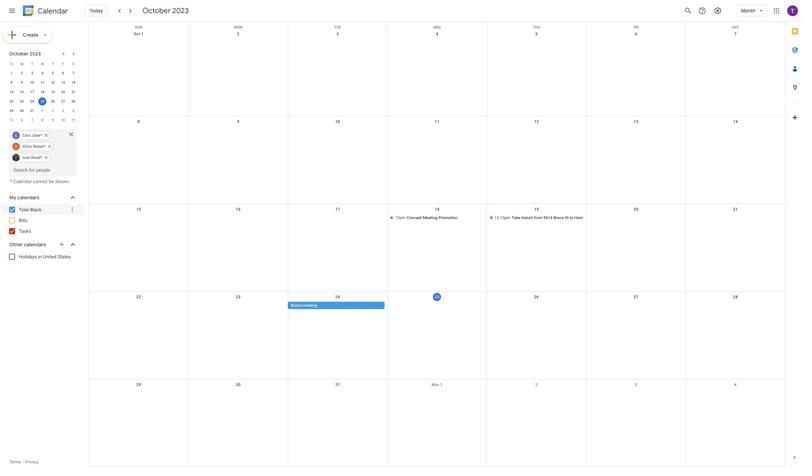 Task type: describe. For each thing, give the bounding box(es) containing it.
w
[[41, 62, 44, 66]]

holidays in united states
[[19, 254, 71, 260]]

1 horizontal spatial 19
[[535, 207, 539, 212]]

10am
[[396, 215, 406, 220]]

add other calendars image
[[58, 241, 65, 248]]

united
[[43, 254, 57, 260]]

* calendar cannot be shown
[[10, 179, 69, 184]]

23 inside row group
[[20, 100, 24, 103]]

row containing 1
[[6, 69, 79, 78]]

settings menu image
[[714, 7, 723, 15]]

sun
[[135, 25, 142, 30]]

board
[[291, 303, 302, 308]]

19 element
[[49, 88, 57, 96]]

transit
[[522, 215, 533, 220]]

tue
[[335, 25, 341, 30]]

chris street, selected option
[[11, 141, 54, 152]]

black
[[30, 207, 42, 212]]

15 element
[[8, 88, 16, 96]]

1 vertical spatial 25
[[435, 295, 440, 300]]

tyler black
[[19, 207, 42, 212]]

1 vertical spatial 21
[[734, 207, 739, 212]]

sat
[[733, 25, 740, 30]]

november 2 element
[[49, 107, 57, 115]]

9 for october 2023
[[21, 81, 23, 84]]

7 for oct 1
[[735, 32, 737, 36]]

henry
[[575, 215, 586, 220]]

16 element
[[18, 88, 26, 96]]

1 horizontal spatial 28
[[734, 295, 739, 300]]

my
[[9, 195, 16, 201]]

oct
[[134, 32, 140, 36]]

1 horizontal spatial 2023
[[172, 6, 189, 15]]

terms – privacy
[[9, 460, 38, 465]]

november 9 element
[[49, 116, 57, 124]]

10 inside row
[[61, 118, 65, 122]]

today
[[90, 8, 103, 14]]

0 horizontal spatial 2023
[[30, 51, 41, 57]]

today button
[[85, 3, 107, 19]]

november 6 element
[[18, 116, 26, 124]]

ceci june, selected option
[[11, 130, 51, 141]]

30 for nov 1
[[236, 383, 241, 387]]

28 inside row group
[[72, 100, 75, 103]]

row containing oct 1
[[89, 29, 786, 116]]

5 for 1
[[52, 71, 54, 75]]

28 element
[[69, 97, 78, 106]]

1 horizontal spatial 11
[[72, 118, 75, 122]]

brace
[[554, 215, 564, 220]]

10am concept meeting promotion
[[396, 215, 458, 220]]

november 11 element
[[69, 116, 78, 124]]

1 horizontal spatial 15
[[136, 207, 141, 212]]

10 element
[[28, 79, 36, 87]]

board meeting
[[291, 303, 318, 308]]

8 inside november 8 element
[[42, 118, 43, 122]]

* for ican read, selected 'option'
[[40, 155, 42, 160]]

1 vertical spatial 22
[[136, 295, 141, 300]]

ican read, selected option
[[11, 152, 51, 163]]

take
[[512, 215, 521, 220]]

12:13pm take transit from 9616 brace st to henry ford hospital
[[495, 215, 611, 220]]

* for chris street, selected option
[[44, 144, 46, 149]]

30 element
[[18, 107, 26, 115]]

1 horizontal spatial october 2023
[[142, 6, 189, 15]]

21 element
[[69, 88, 78, 96]]

selected people list box
[[9, 129, 66, 164]]

row group containing 1
[[6, 69, 79, 125]]

nov
[[432, 383, 440, 387]]

23 element
[[18, 97, 26, 106]]

ford
[[587, 215, 595, 220]]

create
[[23, 32, 38, 38]]

–
[[22, 460, 24, 465]]

my calendars list
[[1, 204, 83, 237]]

tyler black list item
[[1, 204, 83, 215]]

october 2023 grid
[[6, 59, 79, 125]]

13 for october 2023
[[61, 81, 65, 84]]

to
[[570, 215, 574, 220]]

bills
[[19, 218, 28, 223]]

20 inside "grid"
[[634, 207, 639, 212]]

0 horizontal spatial october 2023
[[9, 51, 41, 57]]

18 inside row group
[[41, 90, 44, 94]]

12 for sun
[[535, 119, 539, 124]]

1 horizontal spatial calendar
[[38, 6, 68, 16]]

25 cell
[[37, 97, 48, 106]]

create button
[[3, 27, 52, 43]]

1 right oct
[[141, 32, 144, 36]]

thu
[[533, 25, 541, 30]]

30 for 1
[[20, 109, 24, 113]]

board meeting button
[[288, 302, 385, 309]]

2 vertical spatial 6
[[21, 118, 23, 122]]

24 inside 24 element
[[30, 100, 34, 103]]

none search field containing * calendar cannot be shown
[[0, 126, 83, 184]]

other
[[9, 242, 23, 248]]

f
[[62, 62, 64, 66]]

m
[[20, 62, 23, 66]]

1 vertical spatial 26
[[535, 295, 539, 300]]

6 for 1
[[62, 71, 64, 75]]

20 element
[[59, 88, 67, 96]]

calendar heading
[[36, 6, 68, 16]]

1 horizontal spatial 16
[[236, 207, 241, 212]]

calendars for my calendars
[[17, 195, 39, 201]]

8 for october 2023
[[11, 81, 13, 84]]

my calendars
[[9, 195, 39, 201]]

2 vertical spatial 7
[[31, 118, 33, 122]]

29 element
[[8, 107, 16, 115]]

november 3 element
[[59, 107, 67, 115]]

shown
[[55, 179, 69, 184]]

25, today element
[[38, 97, 47, 106]]

november 8 element
[[38, 116, 47, 124]]

27 inside row group
[[61, 100, 65, 103]]

24 element
[[28, 97, 36, 106]]

row containing s
[[6, 59, 79, 69]]

other calendars
[[9, 242, 46, 248]]

22 element
[[8, 97, 16, 106]]

1 horizontal spatial 27
[[634, 295, 639, 300]]

* up my on the top left
[[10, 179, 12, 184]]

row containing sun
[[89, 22, 786, 30]]

mon
[[234, 25, 243, 30]]

Search for people text field
[[13, 164, 73, 176]]

21 inside 21 element
[[72, 90, 75, 94]]

promotion
[[439, 215, 458, 220]]

tasks
[[19, 229, 31, 234]]

2 t from the left
[[52, 62, 54, 66]]

22 inside october 2023 grid
[[10, 100, 13, 103]]

1 horizontal spatial 17
[[336, 207, 340, 212]]



Task type: vqa. For each thing, say whether or not it's contained in the screenshot.
09:00 to the left
no



Task type: locate. For each thing, give the bounding box(es) containing it.
18 inside "grid"
[[435, 207, 440, 212]]

0 vertical spatial 17
[[30, 90, 34, 94]]

1 vertical spatial 24
[[336, 295, 340, 300]]

20 inside row group
[[61, 90, 65, 94]]

11 for october 2023
[[41, 81, 44, 84]]

27 element
[[59, 97, 67, 106]]

0 vertical spatial 7
[[735, 32, 737, 36]]

2 s from the left
[[72, 62, 75, 66]]

29 inside "element"
[[10, 109, 13, 113]]

1 vertical spatial october
[[9, 51, 29, 57]]

* inside "ceci june, selected" "option"
[[40, 133, 42, 138]]

1 vertical spatial 16
[[236, 207, 241, 212]]

16
[[20, 90, 24, 94], [236, 207, 241, 212]]

s left m
[[11, 62, 13, 66]]

0 vertical spatial 6
[[635, 32, 638, 36]]

0 vertical spatial 16
[[20, 90, 24, 94]]

november 10 element
[[59, 116, 67, 124]]

wed
[[434, 25, 441, 30]]

14 element
[[69, 79, 78, 87]]

* down "ceci june, selected" "option"
[[44, 144, 46, 149]]

month button
[[737, 3, 768, 19]]

1 vertical spatial calendars
[[24, 242, 46, 248]]

12 element
[[49, 79, 57, 87]]

tab list
[[786, 22, 805, 448]]

0 horizontal spatial 13
[[61, 81, 65, 84]]

1 horizontal spatial 31
[[336, 383, 340, 387]]

5 down thu
[[536, 32, 538, 36]]

5 for oct 1
[[536, 32, 538, 36]]

13
[[61, 81, 65, 84], [634, 119, 639, 124]]

None search field
[[0, 126, 83, 184]]

1 horizontal spatial october
[[142, 6, 171, 15]]

1 horizontal spatial 9
[[52, 118, 54, 122]]

0 horizontal spatial t
[[31, 62, 33, 66]]

1 horizontal spatial 12
[[535, 119, 539, 124]]

t
[[31, 62, 33, 66], [52, 62, 54, 66]]

privacy link
[[25, 460, 38, 465]]

1 horizontal spatial 30
[[236, 383, 241, 387]]

0 horizontal spatial 18
[[41, 90, 44, 94]]

15
[[10, 90, 13, 94], [136, 207, 141, 212]]

18 up the meeting
[[435, 207, 440, 212]]

1 horizontal spatial 23
[[236, 295, 241, 300]]

0 vertical spatial 19
[[51, 90, 55, 94]]

2 inside november 2 element
[[52, 109, 54, 113]]

0 vertical spatial october 2023
[[142, 6, 189, 15]]

18
[[41, 90, 44, 94], [435, 207, 440, 212]]

0 horizontal spatial 30
[[20, 109, 24, 113]]

13 for sun
[[634, 119, 639, 124]]

0 horizontal spatial 27
[[61, 100, 65, 103]]

23
[[20, 100, 24, 103], [236, 295, 241, 300]]

0 horizontal spatial 28
[[72, 100, 75, 103]]

meeting
[[303, 303, 318, 308]]

16 inside october 2023 grid
[[20, 90, 24, 94]]

0 vertical spatial 5
[[536, 32, 538, 36]]

12 inside row group
[[51, 81, 55, 84]]

month
[[742, 8, 756, 14]]

1 vertical spatial 17
[[336, 207, 340, 212]]

3
[[337, 32, 339, 36], [31, 71, 33, 75], [62, 109, 64, 113], [635, 383, 638, 387]]

november 4 element
[[69, 107, 78, 115]]

1 vertical spatial 28
[[734, 295, 739, 300]]

5 up 12 element
[[52, 71, 54, 75]]

* inside ican read, selected 'option'
[[40, 155, 42, 160]]

calendar
[[38, 6, 68, 16], [13, 179, 32, 184]]

0 horizontal spatial 12
[[51, 81, 55, 84]]

31
[[30, 109, 34, 113], [336, 383, 340, 387]]

calendar up my calendars
[[13, 179, 32, 184]]

26 inside row group
[[51, 100, 55, 103]]

7 down sat
[[735, 32, 737, 36]]

calendars inside 'dropdown button'
[[17, 195, 39, 201]]

* inside chris street, selected option
[[44, 144, 46, 149]]

tyler
[[19, 207, 29, 212]]

15 inside the 15 element
[[10, 90, 13, 94]]

8 for sun
[[138, 119, 140, 124]]

24 down 17 element
[[30, 100, 34, 103]]

terms
[[9, 460, 21, 465]]

calendars up in
[[24, 242, 46, 248]]

12:13pm
[[495, 215, 511, 220]]

9616
[[544, 215, 553, 220]]

1 s from the left
[[11, 62, 13, 66]]

0 vertical spatial 15
[[10, 90, 13, 94]]

7 for 1
[[73, 71, 74, 75]]

s
[[11, 62, 13, 66], [72, 62, 75, 66]]

october up m
[[9, 51, 29, 57]]

19 inside row group
[[51, 90, 55, 94]]

26 element
[[49, 97, 57, 106]]

calendar element
[[22, 4, 68, 19]]

14 for october 2023
[[72, 81, 75, 84]]

1 horizontal spatial 21
[[734, 207, 739, 212]]

0 horizontal spatial 25
[[41, 100, 44, 103]]

25
[[41, 100, 44, 103], [435, 295, 440, 300]]

1 vertical spatial october 2023
[[9, 51, 41, 57]]

oct 1
[[134, 32, 144, 36]]

10 for october 2023
[[30, 81, 34, 84]]

10 for sun
[[336, 119, 340, 124]]

22
[[10, 100, 13, 103], [136, 295, 141, 300]]

calendars for other calendars
[[24, 242, 46, 248]]

concept
[[407, 215, 422, 220]]

grid
[[89, 22, 786, 467]]

row
[[89, 22, 786, 30], [89, 29, 786, 116], [6, 59, 79, 69], [6, 69, 79, 78], [6, 78, 79, 87], [6, 87, 79, 97], [6, 97, 79, 106], [6, 106, 79, 116], [6, 116, 79, 125], [89, 116, 786, 204], [89, 204, 786, 292], [89, 292, 786, 380], [89, 380, 786, 467]]

st
[[565, 215, 569, 220]]

2
[[237, 32, 240, 36], [21, 71, 23, 75], [52, 109, 54, 113], [536, 383, 538, 387]]

23 inside "grid"
[[236, 295, 241, 300]]

nov 1
[[432, 383, 443, 387]]

7 up 14 element on the left top
[[73, 71, 74, 75]]

0 horizontal spatial 9
[[21, 81, 23, 84]]

9
[[21, 81, 23, 84], [52, 118, 54, 122], [237, 119, 240, 124]]

9 for sun
[[237, 119, 240, 124]]

0 vertical spatial 20
[[61, 90, 65, 94]]

0 horizontal spatial s
[[11, 62, 13, 66]]

0 vertical spatial 31
[[30, 109, 34, 113]]

1 vertical spatial 15
[[136, 207, 141, 212]]

2 horizontal spatial 10
[[336, 119, 340, 124]]

fri
[[634, 25, 639, 30]]

1 right nov
[[441, 383, 443, 387]]

26
[[51, 100, 55, 103], [535, 295, 539, 300]]

holidays
[[19, 254, 37, 260]]

30
[[20, 109, 24, 113], [236, 383, 241, 387]]

0 vertical spatial calendar
[[38, 6, 68, 16]]

2 horizontal spatial 5
[[536, 32, 538, 36]]

october
[[142, 6, 171, 15], [9, 51, 29, 57]]

november 5 element
[[8, 116, 16, 124]]

1 horizontal spatial 13
[[634, 119, 639, 124]]

1 horizontal spatial 14
[[734, 119, 739, 124]]

1 horizontal spatial t
[[52, 62, 54, 66]]

1 horizontal spatial 22
[[136, 295, 141, 300]]

11 for sun
[[435, 119, 440, 124]]

october 2023
[[142, 6, 189, 15], [9, 51, 41, 57]]

2 horizontal spatial 9
[[237, 119, 240, 124]]

0 horizontal spatial 23
[[20, 100, 24, 103]]

s right f
[[72, 62, 75, 66]]

6 for oct 1
[[635, 32, 638, 36]]

0 horizontal spatial 5
[[11, 118, 13, 122]]

1 down 25, today element
[[42, 109, 43, 113]]

grid containing oct 1
[[89, 22, 786, 467]]

28
[[72, 100, 75, 103], [734, 295, 739, 300]]

0 horizontal spatial calendar
[[13, 179, 32, 184]]

6 down f
[[62, 71, 64, 75]]

19 down 12 element
[[51, 90, 55, 94]]

* up search for people text field
[[40, 155, 42, 160]]

my calendars button
[[1, 192, 83, 203]]

1 t from the left
[[31, 62, 33, 66]]

1 horizontal spatial 24
[[336, 295, 340, 300]]

calendars
[[17, 195, 39, 201], [24, 242, 46, 248]]

8
[[11, 81, 13, 84], [42, 118, 43, 122], [138, 119, 140, 124]]

1 horizontal spatial 29
[[136, 383, 141, 387]]

* up chris street, selected option
[[40, 133, 42, 138]]

cell
[[89, 214, 189, 222], [189, 214, 288, 222], [288, 214, 388, 222], [587, 214, 686, 222], [686, 214, 786, 222], [89, 302, 189, 310], [189, 302, 288, 310], [388, 302, 487, 310], [487, 302, 587, 310], [587, 302, 686, 310], [686, 302, 786, 310]]

from
[[534, 215, 543, 220]]

privacy
[[25, 460, 38, 465]]

0 horizontal spatial 31
[[30, 109, 34, 113]]

24
[[30, 100, 34, 103], [336, 295, 340, 300]]

6 down 30 element
[[21, 118, 23, 122]]

0 vertical spatial 25
[[41, 100, 44, 103]]

5 down 29 "element"
[[11, 118, 13, 122]]

0 vertical spatial 2023
[[172, 6, 189, 15]]

31 for 1
[[30, 109, 34, 113]]

11
[[41, 81, 44, 84], [72, 118, 75, 122], [435, 119, 440, 124]]

0 vertical spatial 26
[[51, 100, 55, 103]]

29 for nov 1
[[136, 383, 141, 387]]

0 horizontal spatial 7
[[31, 118, 33, 122]]

states
[[58, 254, 71, 260]]

14 inside row group
[[72, 81, 75, 84]]

12
[[51, 81, 55, 84], [535, 119, 539, 124]]

14
[[72, 81, 75, 84], [734, 119, 739, 124]]

*
[[40, 133, 42, 138], [44, 144, 46, 149], [40, 155, 42, 160], [10, 179, 12, 184]]

1 up the 15 element at the left top of page
[[11, 71, 13, 75]]

31 for nov 1
[[336, 383, 340, 387]]

0 horizontal spatial 11
[[41, 81, 44, 84]]

14 for sun
[[734, 119, 739, 124]]

hospital
[[596, 215, 611, 220]]

calendar inside search field
[[13, 179, 32, 184]]

7 down 31 element
[[31, 118, 33, 122]]

13 inside 13 'element'
[[61, 81, 65, 84]]

calendars up the tyler black
[[17, 195, 39, 201]]

1 vertical spatial 19
[[535, 207, 539, 212]]

1 horizontal spatial s
[[72, 62, 75, 66]]

0 vertical spatial 24
[[30, 100, 34, 103]]

0 horizontal spatial 26
[[51, 100, 55, 103]]

1 vertical spatial 6
[[62, 71, 64, 75]]

calendars inside dropdown button
[[24, 242, 46, 248]]

in
[[38, 254, 42, 260]]

meeting
[[423, 215, 438, 220]]

27
[[61, 100, 65, 103], [634, 295, 639, 300]]

1 horizontal spatial 18
[[435, 207, 440, 212]]

21
[[72, 90, 75, 94], [734, 207, 739, 212]]

1 horizontal spatial 6
[[62, 71, 64, 75]]

1 vertical spatial 18
[[435, 207, 440, 212]]

29 for 1
[[10, 109, 13, 113]]

0 horizontal spatial 24
[[30, 100, 34, 103]]

12 for october 2023
[[51, 81, 55, 84]]

17 inside row group
[[30, 90, 34, 94]]

2 horizontal spatial 6
[[635, 32, 638, 36]]

0 vertical spatial 21
[[72, 90, 75, 94]]

30 inside row group
[[20, 109, 24, 113]]

1 vertical spatial 5
[[52, 71, 54, 75]]

row containing 5
[[6, 116, 79, 125]]

t left w on the left of the page
[[31, 62, 33, 66]]

0 horizontal spatial 8
[[11, 81, 13, 84]]

cannot
[[33, 179, 48, 184]]

1 vertical spatial 29
[[136, 383, 141, 387]]

31 inside 31 element
[[30, 109, 34, 113]]

november 7 element
[[28, 116, 36, 124]]

1 horizontal spatial 26
[[535, 295, 539, 300]]

1 vertical spatial 31
[[336, 383, 340, 387]]

6 down fri
[[635, 32, 638, 36]]

20
[[61, 90, 65, 94], [634, 207, 639, 212]]

11 element
[[38, 79, 47, 87]]

17
[[30, 90, 34, 94], [336, 207, 340, 212]]

0 vertical spatial 13
[[61, 81, 65, 84]]

2023
[[172, 6, 189, 15], [30, 51, 41, 57]]

october up oct 1
[[142, 6, 171, 15]]

2 horizontal spatial 7
[[735, 32, 737, 36]]

10
[[30, 81, 34, 84], [61, 118, 65, 122], [336, 119, 340, 124]]

november 1 element
[[38, 107, 47, 115]]

row group
[[6, 69, 79, 125]]

5 inside november 5 element
[[11, 118, 13, 122]]

1 vertical spatial calendar
[[13, 179, 32, 184]]

18 down 11 element
[[41, 90, 44, 94]]

0 horizontal spatial 29
[[10, 109, 13, 113]]

2 horizontal spatial 8
[[138, 119, 140, 124]]

7
[[735, 32, 737, 36], [73, 71, 74, 75], [31, 118, 33, 122]]

19 up from
[[535, 207, 539, 212]]

0 vertical spatial 22
[[10, 100, 13, 103]]

13 element
[[59, 79, 67, 87]]

0 horizontal spatial 20
[[61, 90, 65, 94]]

0 horizontal spatial 17
[[30, 90, 34, 94]]

0 vertical spatial 27
[[61, 100, 65, 103]]

17 element
[[28, 88, 36, 96]]

24 up board meeting button
[[336, 295, 340, 300]]

1
[[141, 32, 144, 36], [11, 71, 13, 75], [42, 109, 43, 113], [441, 383, 443, 387]]

calendar up the create
[[38, 6, 68, 16]]

* for "ceci june, selected" "option"
[[40, 133, 42, 138]]

25 inside 25, today element
[[41, 100, 44, 103]]

0 horizontal spatial october
[[9, 51, 29, 57]]

1 vertical spatial 7
[[73, 71, 74, 75]]

0 vertical spatial 30
[[20, 109, 24, 113]]

0 horizontal spatial 16
[[20, 90, 24, 94]]

main drawer image
[[8, 7, 16, 15]]

29
[[10, 109, 13, 113], [136, 383, 141, 387]]

1 vertical spatial 23
[[236, 295, 241, 300]]

other calendars button
[[1, 239, 83, 250]]

0 horizontal spatial 21
[[72, 90, 75, 94]]

terms link
[[9, 460, 21, 465]]

4
[[436, 32, 439, 36], [42, 71, 43, 75], [73, 109, 74, 113], [735, 383, 737, 387]]

be
[[49, 179, 54, 184]]

6
[[635, 32, 638, 36], [62, 71, 64, 75], [21, 118, 23, 122]]

t left f
[[52, 62, 54, 66]]

0 vertical spatial 18
[[41, 90, 44, 94]]

31 element
[[28, 107, 36, 115]]

18 element
[[38, 88, 47, 96]]



